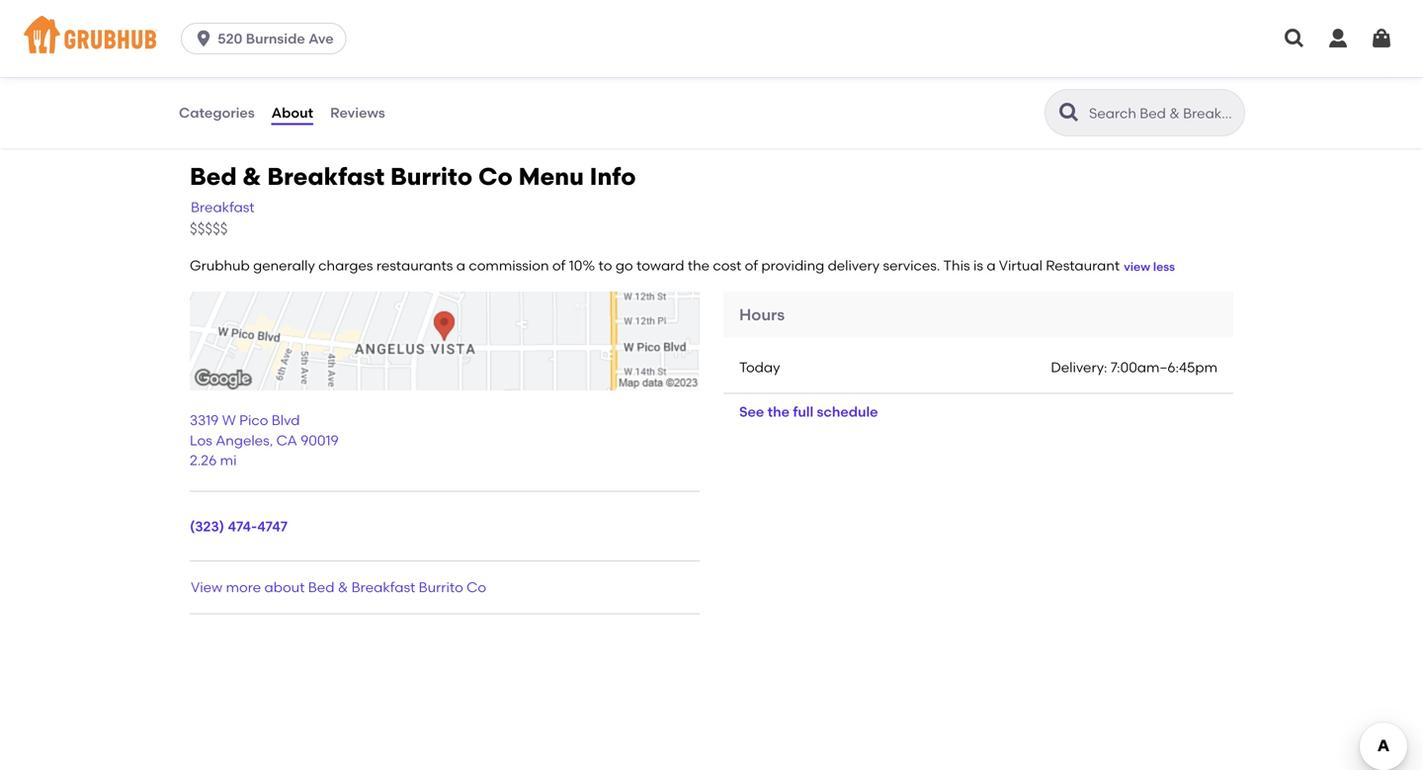 Task type: vqa. For each thing, say whether or not it's contained in the screenshot.
different
no



Task type: describe. For each thing, give the bounding box(es) containing it.
generally
[[253, 257, 315, 274]]

blvd
[[272, 412, 300, 429]]

less
[[1154, 259, 1176, 274]]

1 of from the left
[[553, 257, 566, 274]]

full
[[793, 403, 814, 420]]

hours
[[740, 305, 785, 324]]

1 horizontal spatial &
[[338, 579, 348, 596]]

1 horizontal spatial svg image
[[1283, 27, 1307, 50]]

1 vertical spatial bed
[[308, 579, 335, 596]]

main navigation navigation
[[0, 0, 1424, 77]]

520
[[218, 30, 243, 47]]

virtual
[[999, 257, 1043, 274]]

restaurant
[[1046, 257, 1121, 274]]

providing
[[762, 257, 825, 274]]

is
[[974, 257, 984, 274]]

3319 w pico blvd los angeles , ca 90019 2.26 mi
[[190, 412, 339, 469]]

grubhub
[[190, 257, 250, 274]]

info
[[590, 162, 636, 191]]

schedule
[[817, 403, 879, 420]]

bed inside bed & breakfast burrito co menu info breakfast $$$$$
[[190, 162, 237, 191]]

reviews
[[330, 104, 385, 121]]

2 vertical spatial breakfast
[[352, 579, 416, 596]]

pico
[[239, 412, 268, 429]]

bed & breakfast burrito co menu info breakfast $$$$$
[[190, 162, 636, 238]]

svg image inside 520 burnside ave button
[[194, 29, 214, 48]]

view
[[191, 579, 223, 596]]

angeles
[[216, 432, 270, 449]]

,
[[270, 432, 273, 449]]

this
[[944, 257, 971, 274]]

about
[[265, 579, 305, 596]]

co inside bed & breakfast burrito co menu info breakfast $$$$$
[[479, 162, 513, 191]]

0 vertical spatial the
[[688, 257, 710, 274]]

474-
[[228, 518, 257, 535]]

2 horizontal spatial svg image
[[1370, 27, 1394, 50]]

categories
[[179, 104, 255, 121]]

see
[[740, 403, 765, 420]]



Task type: locate. For each thing, give the bounding box(es) containing it.
0 horizontal spatial of
[[553, 257, 566, 274]]

0 horizontal spatial bed
[[190, 162, 237, 191]]

3319
[[190, 412, 219, 429]]

toward
[[637, 257, 685, 274]]

view more about bed & breakfast burrito co
[[191, 579, 487, 596]]

reviews button
[[329, 77, 386, 148]]

burrito
[[391, 162, 473, 191], [419, 579, 464, 596]]

ave
[[309, 30, 334, 47]]

about button
[[271, 77, 315, 148]]

1 horizontal spatial of
[[745, 257, 758, 274]]

1 a from the left
[[457, 257, 466, 274]]

0 horizontal spatial svg image
[[194, 29, 214, 48]]

0 vertical spatial co
[[479, 162, 513, 191]]

1 vertical spatial &
[[338, 579, 348, 596]]

breakfast up $$$$$
[[191, 199, 255, 216]]

delivery: 7:00am–6:45pm
[[1052, 359, 1218, 376]]

today
[[740, 359, 781, 376]]

ca
[[277, 432, 297, 449]]

520 burnside ave
[[218, 30, 334, 47]]

view
[[1125, 259, 1151, 274]]

&
[[243, 162, 262, 191], [338, 579, 348, 596]]

1 vertical spatial burrito
[[419, 579, 464, 596]]

grubhub generally charges restaurants a commission of 10% to go toward the cost of providing delivery services. this is a virtual restaurant view less
[[190, 257, 1176, 274]]

1 horizontal spatial bed
[[308, 579, 335, 596]]

bed
[[190, 162, 237, 191], [308, 579, 335, 596]]

categories button
[[178, 77, 256, 148]]

see the full schedule
[[740, 403, 879, 420]]

1 vertical spatial co
[[467, 579, 487, 596]]

svg image
[[1283, 27, 1307, 50], [1370, 27, 1394, 50], [194, 29, 214, 48]]

delivery:
[[1052, 359, 1108, 376]]

more
[[226, 579, 261, 596]]

bed up breakfast button
[[190, 162, 237, 191]]

a right restaurants at the left of the page
[[457, 257, 466, 274]]

go
[[616, 257, 633, 274]]

0 vertical spatial bed
[[190, 162, 237, 191]]

0 horizontal spatial a
[[457, 257, 466, 274]]

& up breakfast button
[[243, 162, 262, 191]]

& right about
[[338, 579, 348, 596]]

breakfast down reviews button
[[267, 162, 385, 191]]

1 horizontal spatial the
[[768, 403, 790, 420]]

w
[[222, 412, 236, 429]]

(323) 474-4747 button
[[190, 517, 288, 537]]

4747
[[257, 518, 288, 535]]

0 horizontal spatial &
[[243, 162, 262, 191]]

services.
[[883, 257, 941, 274]]

svg image right svg image
[[1370, 27, 1394, 50]]

view less button
[[1125, 258, 1176, 276]]

breakfast button
[[190, 196, 256, 218]]

1 horizontal spatial a
[[987, 257, 996, 274]]

0 vertical spatial breakfast
[[267, 162, 385, 191]]

commission
[[469, 257, 549, 274]]

2 of from the left
[[745, 257, 758, 274]]

to
[[599, 257, 613, 274]]

the left the full
[[768, 403, 790, 420]]

burrito inside bed & breakfast burrito co menu info breakfast $$$$$
[[391, 162, 473, 191]]

mi
[[220, 452, 237, 469]]

breakfast
[[267, 162, 385, 191], [191, 199, 255, 216], [352, 579, 416, 596]]

of left 10%
[[553, 257, 566, 274]]

520 burnside ave button
[[181, 23, 355, 54]]

1 vertical spatial the
[[768, 403, 790, 420]]

(323) 474-4747
[[190, 518, 288, 535]]

1 vertical spatial breakfast
[[191, 199, 255, 216]]

(323)
[[190, 518, 224, 535]]

menu
[[519, 162, 584, 191]]

a right is
[[987, 257, 996, 274]]

co
[[479, 162, 513, 191], [467, 579, 487, 596]]

0 vertical spatial &
[[243, 162, 262, 191]]

breakfast right about
[[352, 579, 416, 596]]

the inside see the full schedule button
[[768, 403, 790, 420]]

90019
[[301, 432, 339, 449]]

2.26
[[190, 452, 217, 469]]

search icon image
[[1058, 101, 1082, 125]]

cost
[[713, 257, 742, 274]]

burnside
[[246, 30, 305, 47]]

of right cost on the right top of the page
[[745, 257, 758, 274]]

svg image
[[1327, 27, 1351, 50]]

of
[[553, 257, 566, 274], [745, 257, 758, 274]]

restaurants
[[377, 257, 453, 274]]

$$$$$
[[190, 220, 228, 238]]

see the full schedule button
[[724, 394, 894, 430]]

svg image left 520
[[194, 29, 214, 48]]

bed right about
[[308, 579, 335, 596]]

charges
[[319, 257, 373, 274]]

the
[[688, 257, 710, 274], [768, 403, 790, 420]]

7:00am–6:45pm
[[1111, 359, 1218, 376]]

svg image left svg image
[[1283, 27, 1307, 50]]

los
[[190, 432, 212, 449]]

Search Bed & Breakfast Burrito Co search field
[[1088, 104, 1239, 123]]

about
[[272, 104, 314, 121]]

0 horizontal spatial the
[[688, 257, 710, 274]]

the left cost on the right top of the page
[[688, 257, 710, 274]]

& inside bed & breakfast burrito co menu info breakfast $$$$$
[[243, 162, 262, 191]]

0 vertical spatial burrito
[[391, 162, 473, 191]]

a
[[457, 257, 466, 274], [987, 257, 996, 274]]

delivery
[[828, 257, 880, 274]]

10%
[[569, 257, 595, 274]]

2 a from the left
[[987, 257, 996, 274]]



